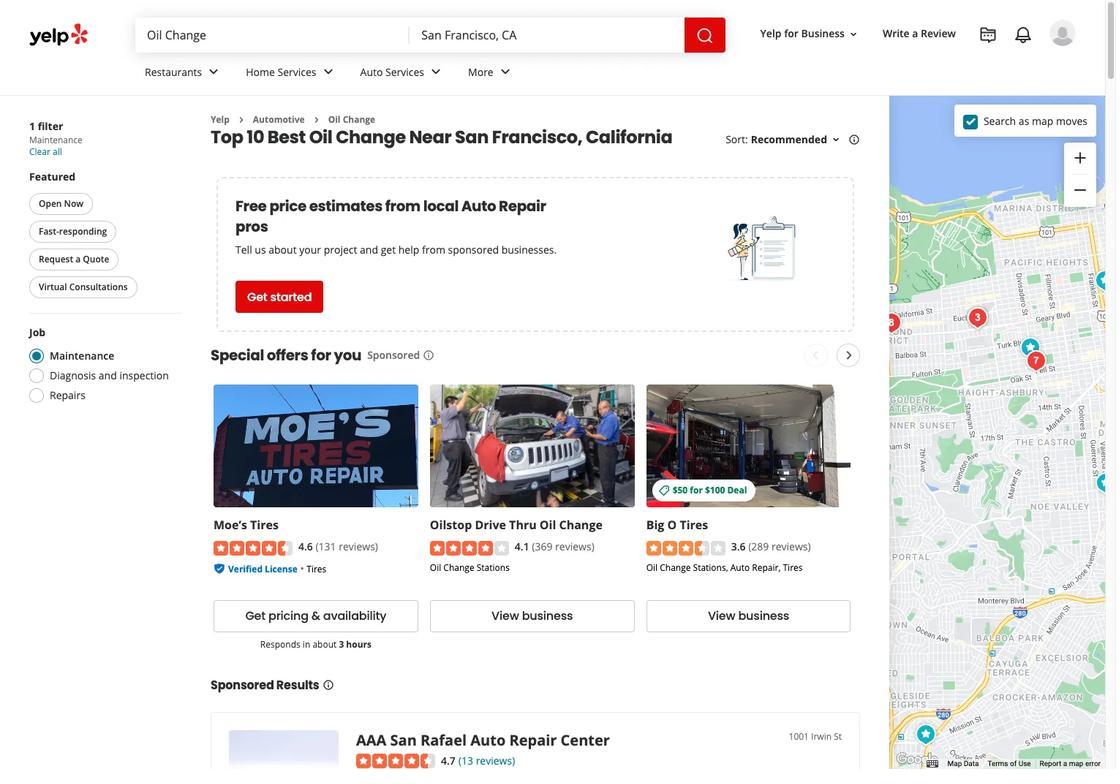 Task type: describe. For each thing, give the bounding box(es) containing it.
big o tires image
[[1104, 362, 1116, 391]]

request
[[39, 253, 73, 265]]

1 filter maintenance clear all
[[29, 119, 82, 158]]

1 vertical spatial san
[[390, 731, 417, 750]]

report a map error link
[[1040, 760, 1101, 768]]

auto inside free price estimates from local auto repair pros tell us about your project and get help from sponsored businesses.
[[461, 196, 496, 217]]

4.7
[[441, 754, 456, 768]]

view business for tires
[[708, 608, 789, 625]]

ksh automotive image
[[1101, 289, 1116, 319]]

about inside free price estimates from local auto repair pros tell us about your project and get help from sponsored businesses.
[[269, 243, 297, 257]]

started
[[270, 289, 312, 306]]

get for get started
[[247, 289, 267, 306]]

in
[[303, 638, 310, 651]]

fast-
[[39, 225, 59, 238]]

oil right the best
[[309, 125, 332, 150]]

irwin
[[811, 731, 832, 743]]

goodyear auto service image
[[911, 720, 940, 749]]

16 chevron down v2 image
[[848, 28, 859, 40]]

(369
[[532, 540, 553, 554]]

write a review
[[883, 27, 956, 41]]

use
[[1019, 760, 1031, 768]]

responds
[[260, 638, 300, 651]]

previous image
[[807, 347, 825, 365]]

rafael
[[421, 731, 467, 750]]

search image
[[696, 27, 714, 44]]

view business for thru
[[492, 608, 573, 625]]

moe's tires link
[[214, 517, 279, 533]]

more link
[[456, 53, 526, 95]]

toy shop image
[[877, 308, 906, 338]]

change for oil change
[[343, 113, 375, 126]]

stress-free auto care / emerald auto image
[[963, 303, 992, 332]]

maintenance inside option group
[[50, 349, 114, 363]]

google image
[[893, 750, 941, 769]]

services for auto services
[[385, 65, 424, 79]]

help
[[398, 243, 419, 257]]

top 10 best oil change near san francisco, california
[[211, 125, 672, 150]]

zoom out image
[[1071, 182, 1089, 199]]

yelp for business
[[760, 27, 845, 41]]

consultations
[[69, 281, 128, 293]]

16 chevron right v2 image
[[235, 114, 247, 126]]

3
[[339, 638, 344, 651]]

auto inside business categories element
[[360, 65, 383, 79]]

view for tires
[[708, 608, 735, 625]]

report
[[1040, 760, 1061, 768]]

schwerin automotive image
[[1090, 266, 1116, 295]]

free
[[236, 196, 267, 217]]

tires up 4.6 star rating image
[[250, 517, 279, 533]]

thru
[[509, 517, 537, 533]]

24 chevron down v2 image for home services
[[319, 63, 337, 81]]

4.7 star rating image
[[356, 754, 435, 769]]

(289
[[748, 540, 769, 554]]

business
[[801, 27, 845, 41]]

auto services
[[360, 65, 424, 79]]

map region
[[872, 0, 1116, 769]]

virtual
[[39, 281, 67, 293]]

pros
[[236, 217, 268, 237]]

$50
[[673, 484, 688, 497]]

request a quote
[[39, 253, 109, 265]]

0 horizontal spatial from
[[385, 196, 420, 217]]

oilstop
[[430, 517, 472, 533]]

oil change stations
[[430, 562, 510, 574]]

st
[[834, 731, 842, 743]]

and inside free price estimates from local auto repair pros tell us about your project and get help from sponsored businesses.
[[360, 243, 378, 257]]

restaurants
[[145, 65, 202, 79]]

francisco,
[[492, 125, 582, 150]]

get
[[381, 243, 396, 257]]

tell
[[236, 243, 252, 257]]

stations
[[477, 562, 510, 574]]

yelp for business button
[[754, 21, 865, 47]]

home services link
[[234, 53, 349, 95]]

verified
[[228, 563, 263, 575]]

tires right repair,
[[783, 562, 803, 574]]

next image
[[841, 347, 858, 365]]

$100
[[705, 484, 725, 497]]

diagnosis
[[50, 369, 96, 383]]

map for moves
[[1032, 114, 1053, 128]]

responding
[[59, 225, 107, 238]]

tires down (131
[[307, 563, 326, 575]]

fast-responding button
[[29, 221, 116, 243]]

none field find
[[147, 27, 398, 43]]

home
[[246, 65, 275, 79]]

for for yelp
[[784, 27, 799, 41]]

auto services link
[[349, 53, 456, 95]]

1001 irwin st
[[789, 731, 842, 743]]

big o tires
[[646, 517, 708, 533]]

0 horizontal spatial for
[[311, 346, 331, 366]]

you
[[334, 346, 361, 366]]

terms
[[988, 760, 1008, 768]]

get started
[[247, 289, 312, 306]]

repair,
[[752, 562, 781, 574]]

for for $50
[[690, 484, 703, 497]]

oilstop drive thru oil change
[[430, 517, 603, 533]]

repair inside free price estimates from local auto repair pros tell us about your project and get help from sponsored businesses.
[[499, 196, 546, 217]]

16 info v2 image
[[322, 679, 334, 691]]

responds in about 3 hours
[[260, 638, 372, 651]]

recommended
[[751, 133, 827, 147]]

estimates
[[309, 196, 382, 217]]

sort:
[[726, 133, 748, 147]]

oil for oil change
[[328, 113, 340, 126]]

open now button
[[29, 193, 93, 215]]

oilstop drive thru oil change link
[[430, 517, 603, 533]]

search as map moves
[[984, 114, 1088, 128]]

best
[[268, 125, 306, 150]]

1 horizontal spatial san
[[455, 125, 489, 150]]

tires right o
[[680, 517, 708, 533]]

sponsored
[[448, 243, 499, 257]]

sponsored for sponsored results
[[211, 677, 274, 694]]

open
[[39, 197, 62, 210]]

o
[[667, 517, 677, 533]]

4.7 link
[[441, 752, 456, 769]]

map for error
[[1069, 760, 1084, 768]]

keyboard shortcuts image
[[927, 761, 939, 768]]

a for report
[[1063, 760, 1067, 768]]

price
[[269, 196, 306, 217]]

Find text field
[[147, 27, 398, 43]]

inspection
[[119, 369, 169, 383]]

free price estimates from local auto repair pros image
[[727, 213, 801, 286]]

yelp for yelp for business
[[760, 27, 782, 41]]

3.6 (289 reviews)
[[731, 540, 811, 554]]

0 vertical spatial maintenance
[[29, 134, 82, 146]]



Task type: locate. For each thing, give the bounding box(es) containing it.
0 vertical spatial get
[[247, 289, 267, 306]]

1 view business link from the left
[[430, 600, 635, 633]]

1 vertical spatial maintenance
[[50, 349, 114, 363]]

24 chevron down v2 image for auto services
[[427, 63, 445, 81]]

16 info v2 image for top 10 best oil change near san francisco, california
[[848, 134, 860, 146]]

view for thru
[[492, 608, 519, 625]]

3 24 chevron down v2 image from the left
[[496, 63, 514, 81]]

featured
[[29, 170, 75, 184]]

aaa san rafael auto repair center
[[356, 731, 610, 750]]

2 view from the left
[[708, 608, 735, 625]]

auto up "(13 reviews)" link
[[470, 731, 506, 750]]

oil change link
[[328, 113, 375, 126]]

business down repair,
[[738, 608, 789, 625]]

license
[[265, 563, 297, 575]]

0 horizontal spatial 24 chevron down v2 image
[[319, 63, 337, 81]]

search
[[984, 114, 1016, 128]]

get left pricing
[[245, 608, 266, 625]]

data
[[964, 760, 979, 768]]

10
[[247, 125, 264, 150]]

stations,
[[693, 562, 728, 574]]

now
[[64, 197, 83, 210]]

1 services from the left
[[278, 65, 316, 79]]

24 chevron down v2 image for more
[[496, 63, 514, 81]]

write
[[883, 27, 910, 41]]

recommended button
[[751, 133, 842, 147]]

services up near
[[385, 65, 424, 79]]

16 info v2 image for special offers for you
[[423, 350, 435, 361]]

2 services from the left
[[385, 65, 424, 79]]

0 vertical spatial from
[[385, 196, 420, 217]]

4.1 star rating image
[[430, 541, 509, 556]]

reviews) for big o tires
[[772, 540, 811, 554]]

16 chevron right v2 image
[[311, 114, 322, 126]]

california
[[586, 125, 672, 150]]

filter
[[38, 119, 63, 133]]

reviews)
[[339, 540, 378, 554], [555, 540, 594, 554], [772, 540, 811, 554], [476, 754, 515, 768]]

1 horizontal spatial business
[[738, 608, 789, 625]]

1 horizontal spatial about
[[313, 638, 337, 651]]

$50 for $100 deal link
[[646, 385, 851, 508]]

0 vertical spatial yelp
[[760, 27, 782, 41]]

1 horizontal spatial 24 chevron down v2 image
[[427, 63, 445, 81]]

virtual consultations
[[39, 281, 128, 293]]

view
[[492, 608, 519, 625], [708, 608, 735, 625]]

special offers for you
[[211, 346, 361, 366]]

yelp for yelp link on the left top of page
[[211, 113, 230, 126]]

job
[[29, 325, 45, 339]]

a right write
[[912, 27, 918, 41]]

0 horizontal spatial none field
[[147, 27, 398, 43]]

option group containing job
[[25, 325, 181, 407]]

24 chevron down v2 image inside home services link
[[319, 63, 337, 81]]

1 horizontal spatial and
[[360, 243, 378, 257]]

oil for oil change stations
[[430, 562, 441, 574]]

None field
[[147, 27, 398, 43], [422, 27, 673, 43]]

near
[[409, 125, 451, 150]]

1001
[[789, 731, 809, 743]]

pricing
[[268, 608, 309, 625]]

2 vertical spatial a
[[1063, 760, 1067, 768]]

repair up "(13 reviews)" link
[[509, 731, 557, 750]]

0 horizontal spatial sponsored
[[211, 677, 274, 694]]

0 vertical spatial a
[[912, 27, 918, 41]]

24 chevron down v2 image right auto services
[[427, 63, 445, 81]]

san up 4.7 star rating 'image'
[[390, 731, 417, 750]]

1 vertical spatial 16 info v2 image
[[423, 350, 435, 361]]

from left local
[[385, 196, 420, 217]]

reviews) right (131
[[339, 540, 378, 554]]

1 vertical spatial sponsored
[[211, 677, 274, 694]]

0 vertical spatial sponsored
[[367, 348, 420, 362]]

get started button
[[236, 281, 324, 313]]

view business link for tires
[[646, 600, 851, 633]]

1 vertical spatial for
[[311, 346, 331, 366]]

about left 3
[[313, 638, 337, 651]]

quote
[[83, 253, 109, 265]]

0 horizontal spatial san
[[390, 731, 417, 750]]

16 info v2 image
[[848, 134, 860, 146], [423, 350, 435, 361]]

(13 reviews) link
[[458, 752, 515, 769]]

view business down stations
[[492, 608, 573, 625]]

1 horizontal spatial view business link
[[646, 600, 851, 633]]

view down stations
[[492, 608, 519, 625]]

1 none field from the left
[[147, 27, 398, 43]]

0 horizontal spatial yelp
[[211, 113, 230, 126]]

special
[[211, 346, 264, 366]]

0 horizontal spatial map
[[1032, 114, 1053, 128]]

reviews) up repair,
[[772, 540, 811, 554]]

change for oil change stations
[[443, 562, 474, 574]]

a right report
[[1063, 760, 1067, 768]]

1 vertical spatial and
[[99, 369, 117, 383]]

restaurants link
[[133, 53, 234, 95]]

view business link down repair,
[[646, 600, 851, 633]]

0 vertical spatial and
[[360, 243, 378, 257]]

1 horizontal spatial a
[[912, 27, 918, 41]]

oil
[[328, 113, 340, 126], [309, 125, 332, 150], [540, 517, 556, 533], [430, 562, 441, 574], [646, 562, 658, 574]]

0 horizontal spatial and
[[99, 369, 117, 383]]

a for request
[[76, 253, 81, 265]]

16 verified v2 image
[[214, 563, 225, 575]]

0 vertical spatial 16 info v2 image
[[848, 134, 860, 146]]

write a review link
[[877, 21, 962, 47]]

big
[[646, 517, 664, 533]]

yelp left 16 chevron right v2 icon
[[211, 113, 230, 126]]

auto
[[360, 65, 383, 79], [461, 196, 496, 217], [730, 562, 750, 574], [470, 731, 506, 750]]

0 horizontal spatial view
[[492, 608, 519, 625]]

0 horizontal spatial about
[[269, 243, 297, 257]]

oil up '(369'
[[540, 517, 556, 533]]

1
[[29, 119, 35, 133]]

advanced autowerks image
[[1091, 468, 1116, 498]]

oil change
[[328, 113, 375, 126]]

1 vertical spatial a
[[76, 253, 81, 265]]

sponsored
[[367, 348, 420, 362], [211, 677, 274, 694]]

home services
[[246, 65, 316, 79]]

24 chevron down v2 image
[[319, 63, 337, 81], [427, 63, 445, 81], [496, 63, 514, 81]]

24 chevron down v2 image
[[205, 63, 223, 81]]

view business down repair,
[[708, 608, 789, 625]]

services for home services
[[278, 65, 316, 79]]

business for tires
[[738, 608, 789, 625]]

0 horizontal spatial view business link
[[430, 600, 635, 633]]

from right help
[[422, 243, 445, 257]]

verified license button
[[228, 562, 297, 575]]

16 chevron down v2 image
[[830, 134, 842, 146]]

Near text field
[[422, 27, 673, 43]]

view business link down stations
[[430, 600, 635, 633]]

(13 reviews)
[[458, 754, 515, 768]]

1 vertical spatial about
[[313, 638, 337, 651]]

about right us
[[269, 243, 297, 257]]

for left you
[[311, 346, 331, 366]]

maintenance down filter
[[29, 134, 82, 146]]

1 vertical spatial get
[[245, 608, 266, 625]]

user actions element
[[749, 18, 1096, 108]]

2 24 chevron down v2 image from the left
[[427, 63, 445, 81]]

a inside the request a quote button
[[76, 253, 81, 265]]

virtual consultations button
[[29, 276, 137, 298]]

16 deal v2 image
[[658, 485, 670, 497]]

maintenance
[[29, 134, 82, 146], [50, 349, 114, 363]]

1 horizontal spatial view business
[[708, 608, 789, 625]]

get left the started
[[247, 289, 267, 306]]

none field up more link
[[422, 27, 673, 43]]

businesses.
[[502, 243, 557, 257]]

for
[[784, 27, 799, 41], [311, 346, 331, 366], [690, 484, 703, 497]]

reviews) right '(369'
[[555, 540, 594, 554]]

oil down the 4.1 star rating image
[[430, 562, 441, 574]]

aaa
[[356, 731, 386, 750]]

2 horizontal spatial a
[[1063, 760, 1067, 768]]

1 vertical spatial from
[[422, 243, 445, 257]]

a left quote
[[76, 253, 81, 265]]

yelp link
[[211, 113, 230, 126]]

$50 for $100 deal
[[673, 484, 747, 497]]

0 horizontal spatial services
[[278, 65, 316, 79]]

featured group
[[26, 170, 181, 301]]

1 business from the left
[[522, 608, 573, 625]]

get
[[247, 289, 267, 306], [245, 608, 266, 625]]

change for oil change stations, auto repair, tires
[[660, 562, 691, 574]]

and inside option group
[[99, 369, 117, 383]]

2 view business link from the left
[[646, 600, 851, 633]]

get inside button
[[247, 289, 267, 306]]

view business link for thru
[[430, 600, 635, 633]]

1 horizontal spatial none field
[[422, 27, 673, 43]]

0 horizontal spatial 16 info v2 image
[[423, 350, 435, 361]]

a inside write a review link
[[912, 27, 918, 41]]

san right near
[[455, 125, 489, 150]]

sponsored left results
[[211, 677, 274, 694]]

1 vertical spatial yelp
[[211, 113, 230, 126]]

24 chevron down v2 image right more
[[496, 63, 514, 81]]

reviews) for oilstop drive thru oil change
[[555, 540, 594, 554]]

3.6
[[731, 540, 746, 554]]

1 horizontal spatial services
[[385, 65, 424, 79]]

auto down "3.6"
[[730, 562, 750, 574]]

1 24 chevron down v2 image from the left
[[319, 63, 337, 81]]

None search field
[[135, 18, 728, 53]]

oil down 3.6 star rating "image"
[[646, 562, 658, 574]]

services
[[278, 65, 316, 79], [385, 65, 424, 79]]

a for write
[[912, 27, 918, 41]]

of
[[1010, 760, 1017, 768]]

4.1 (369 reviews)
[[515, 540, 594, 554]]

map
[[948, 760, 962, 768]]

nolan p. image
[[1050, 20, 1076, 46]]

option group
[[25, 325, 181, 407]]

repair
[[499, 196, 546, 217], [509, 731, 557, 750]]

get pricing & availability button
[[214, 600, 418, 633]]

us
[[255, 243, 266, 257]]

reviews) down aaa san rafael auto repair center
[[476, 754, 515, 768]]

error
[[1085, 760, 1101, 768]]

2 horizontal spatial for
[[784, 27, 799, 41]]

oil right 16 chevron right v2 image on the left top of the page
[[328, 113, 340, 126]]

0 vertical spatial for
[[784, 27, 799, 41]]

top
[[211, 125, 243, 150]]

24 chevron down v2 image inside more link
[[496, 63, 514, 81]]

4.6
[[298, 540, 313, 554]]

and left get
[[360, 243, 378, 257]]

maintenance up diagnosis
[[50, 349, 114, 363]]

sponsored for sponsored
[[367, 348, 420, 362]]

2 business from the left
[[738, 608, 789, 625]]

(13
[[458, 754, 473, 768]]

1 vertical spatial map
[[1069, 760, 1084, 768]]

zoom in image
[[1071, 149, 1089, 167]]

moe's tires
[[214, 517, 279, 533]]

0 vertical spatial repair
[[499, 196, 546, 217]]

1 horizontal spatial for
[[690, 484, 703, 497]]

diagnosis and inspection
[[50, 369, 169, 383]]

yelp inside button
[[760, 27, 782, 41]]

oil change stations, auto repair, tires
[[646, 562, 803, 574]]

group
[[1064, 143, 1096, 207]]

2 horizontal spatial 24 chevron down v2 image
[[496, 63, 514, 81]]

24 chevron down v2 image right home services
[[319, 63, 337, 81]]

fast-responding
[[39, 225, 107, 238]]

quality tune-up shops image
[[1021, 346, 1051, 376]]

deal
[[727, 484, 747, 497]]

notifications image
[[1014, 26, 1032, 44]]

view down oil change stations, auto repair, tires at the bottom of page
[[708, 608, 735, 625]]

0 vertical spatial san
[[455, 125, 489, 150]]

4.6 star rating image
[[214, 541, 293, 556]]

drive
[[475, 517, 506, 533]]

open now
[[39, 197, 83, 210]]

1 horizontal spatial sponsored
[[367, 348, 420, 362]]

0 horizontal spatial view business
[[492, 608, 573, 625]]

1 view from the left
[[492, 608, 519, 625]]

hours
[[346, 638, 372, 651]]

map right as
[[1032, 114, 1053, 128]]

services right home
[[278, 65, 316, 79]]

none field up home services
[[147, 27, 398, 43]]

free price estimates from local auto repair pros tell us about your project and get help from sponsored businesses.
[[236, 196, 557, 257]]

for inside button
[[784, 27, 799, 41]]

offers
[[267, 346, 308, 366]]

none field near
[[422, 27, 673, 43]]

2 vertical spatial for
[[690, 484, 703, 497]]

auto up oil change
[[360, 65, 383, 79]]

auto right local
[[461, 196, 496, 217]]

report a map error
[[1040, 760, 1101, 768]]

get for get pricing & availability
[[245, 608, 266, 625]]

map left error
[[1069, 760, 1084, 768]]

1 horizontal spatial view
[[708, 608, 735, 625]]

yelp left the business
[[760, 27, 782, 41]]

for left the business
[[784, 27, 799, 41]]

oil for oil change stations, auto repair, tires
[[646, 562, 658, 574]]

business categories element
[[133, 53, 1076, 95]]

for right $50
[[690, 484, 703, 497]]

your
[[299, 243, 321, 257]]

2 none field from the left
[[422, 27, 673, 43]]

moe's
[[214, 517, 247, 533]]

1 horizontal spatial 16 info v2 image
[[848, 134, 860, 146]]

precision auto repair image
[[1016, 333, 1045, 362]]

stress-free auto care / emerald auto image
[[963, 303, 992, 332]]

reviews) for moe's tires
[[339, 540, 378, 554]]

clear all link
[[29, 146, 62, 158]]

business down '(369'
[[522, 608, 573, 625]]

get inside button
[[245, 608, 266, 625]]

0 vertical spatial map
[[1032, 114, 1053, 128]]

projects image
[[979, 26, 997, 44]]

24 chevron down v2 image inside auto services link
[[427, 63, 445, 81]]

1 view business from the left
[[492, 608, 573, 625]]

business for thru
[[522, 608, 573, 625]]

0 horizontal spatial a
[[76, 253, 81, 265]]

0 vertical spatial about
[[269, 243, 297, 257]]

as
[[1019, 114, 1029, 128]]

project
[[324, 243, 357, 257]]

view business
[[492, 608, 573, 625], [708, 608, 789, 625]]

1 horizontal spatial from
[[422, 243, 445, 257]]

1 horizontal spatial map
[[1069, 760, 1084, 768]]

1 vertical spatial repair
[[509, 731, 557, 750]]

0 horizontal spatial business
[[522, 608, 573, 625]]

2 view business from the left
[[708, 608, 789, 625]]

and right diagnosis
[[99, 369, 117, 383]]

3.6 star rating image
[[646, 541, 725, 556]]

1 horizontal spatial yelp
[[760, 27, 782, 41]]

repair up businesses.
[[499, 196, 546, 217]]

sponsored right you
[[367, 348, 420, 362]]



Task type: vqa. For each thing, say whether or not it's contained in the screenshot.
Report's a
yes



